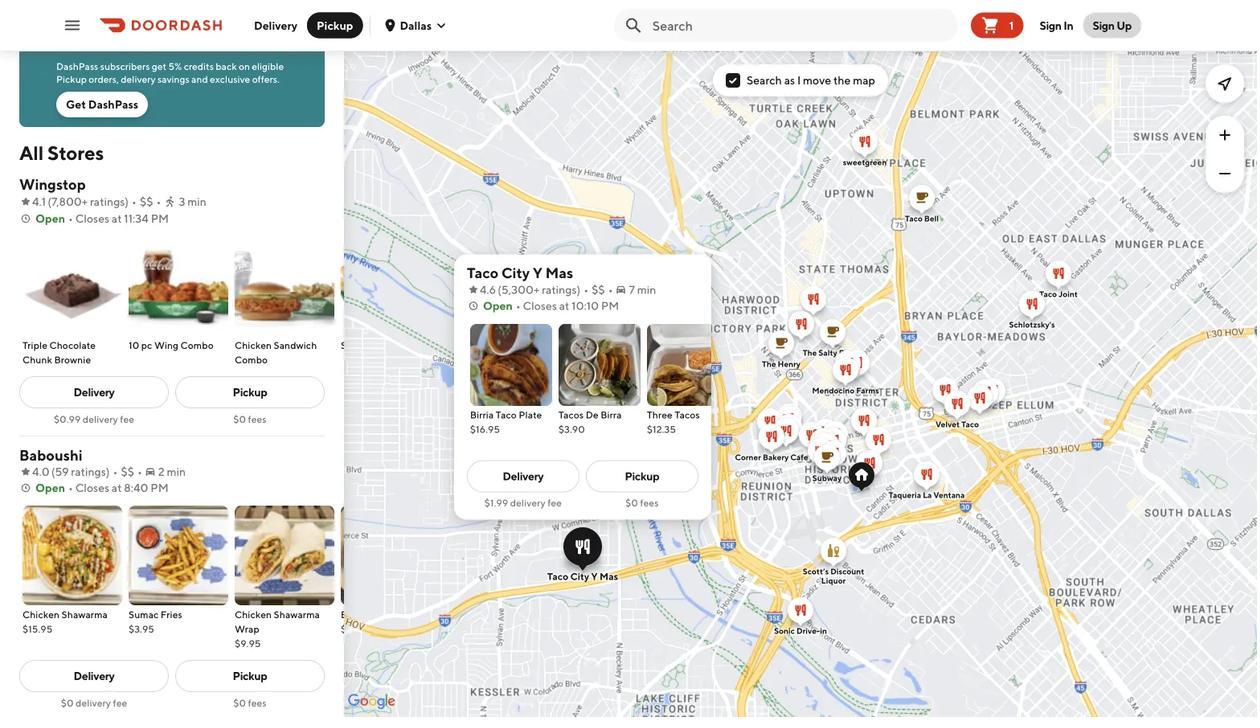 Task type: vqa. For each thing, say whether or not it's contained in the screenshot.
Bakery
yes



Task type: locate. For each thing, give the bounding box(es) containing it.
sign in link
[[1030, 9, 1084, 41]]

fees inside map region
[[640, 497, 659, 509]]

1 vertical spatial delivery link
[[467, 460, 580, 492]]

0 horizontal spatial fries
[[161, 609, 182, 620]]

• $$ for baboushi
[[113, 465, 134, 479]]

fees down $12.35
[[640, 497, 659, 509]]

1 vertical spatial 5%
[[168, 60, 182, 72]]

1 horizontal spatial min
[[188, 195, 207, 208]]

5,300+
[[502, 283, 540, 296]]

delivery inside map region
[[510, 497, 546, 509]]

chicken left 'sandwich'
[[235, 339, 272, 351]]

$16.95
[[470, 423, 500, 435]]

1 vertical spatial pickup link
[[586, 460, 699, 492]]

fee inside map region
[[548, 497, 562, 509]]

2 vertical spatial (
[[51, 465, 55, 479]]

1 horizontal spatial back
[[216, 60, 237, 72]]

0 vertical spatial ratings
[[90, 195, 125, 208]]

delivery
[[121, 73, 156, 84], [83, 413, 118, 425], [510, 497, 546, 509], [76, 697, 111, 709]]

2 vertical spatial )
[[106, 465, 110, 479]]

delivery up $0 delivery fee
[[74, 670, 115, 683]]

combo
[[181, 339, 214, 351], [235, 354, 268, 365]]

delivery for wingstop
[[74, 386, 115, 399]]

7 min
[[629, 283, 657, 296]]

11:34
[[124, 212, 149, 225]]

$12.35
[[647, 423, 676, 435]]

shawarma down chicken shawarma wrap image
[[274, 609, 320, 620]]

on up subscribers
[[101, 38, 114, 51]]

fries right "seasoned"
[[386, 339, 408, 351]]

( right 4.0
[[51, 465, 55, 479]]

chicken inside chicken shawarma $15.95
[[23, 609, 60, 620]]

chicken up $15.95
[[23, 609, 60, 620]]

0 vertical spatial 5%
[[56, 38, 72, 51]]

0 vertical spatial on
[[101, 38, 114, 51]]

dashpass up exclusive
[[214, 38, 263, 51]]

chicken inside chicken sandwich combo
[[235, 339, 272, 351]]

fees for baboushi
[[248, 697, 267, 709]]

min right '3'
[[188, 195, 207, 208]]

open for taco city y mas
[[483, 299, 513, 312]]

2 shawarma from the left
[[274, 609, 320, 620]]

fries inside button
[[386, 339, 408, 351]]

pickup inside button
[[317, 18, 353, 32]]

0 vertical spatial combo
[[181, 339, 214, 351]]

ratings up open • closes at 10:10 pm
[[542, 283, 577, 296]]

2 horizontal spatial $$
[[592, 283, 605, 296]]

back
[[74, 38, 99, 51], [216, 60, 237, 72]]

0 horizontal spatial $3.95
[[129, 623, 154, 635]]

delivery link
[[19, 376, 169, 409], [467, 460, 580, 492], [19, 660, 169, 692]]

taco joint
[[1040, 290, 1078, 299], [1040, 290, 1078, 299]]

seasoned fries
[[341, 339, 408, 351]]

chicken for combo
[[235, 339, 272, 351]]

$0 fees down chicken sandwich combo
[[233, 413, 267, 425]]

$0 for wingstop
[[233, 413, 246, 425]]

( right '4.6'
[[498, 283, 502, 296]]

pm down "2" on the left
[[151, 481, 169, 495]]

pickup link for baboushi
[[175, 660, 325, 692]]

up
[[1117, 18, 1132, 32]]

) up 10:10
[[577, 283, 581, 296]]

0 horizontal spatial on
[[101, 38, 114, 51]]

1 vertical spatial at
[[559, 299, 570, 312]]

( 5,300+ ratings )
[[498, 283, 581, 296]]

baboushi
[[19, 446, 83, 464]]

orders,
[[89, 73, 119, 84]]

triple chocolate chunk brownie image
[[23, 236, 122, 336]]

1 horizontal spatial sign
[[1093, 18, 1115, 32]]

1 sign from the left
[[1040, 18, 1062, 32]]

combo right wing
[[181, 339, 214, 351]]

sonic
[[775, 626, 795, 636], [775, 626, 795, 636]]

three tacos $12.35
[[647, 409, 700, 435]]

pickup link
[[175, 376, 325, 409], [586, 460, 699, 492], [175, 660, 325, 692]]

0 vertical spatial min
[[188, 195, 207, 208]]

$$ up 8:40
[[121, 465, 134, 479]]

1 horizontal spatial )
[[125, 195, 129, 208]]

open down '4.6'
[[483, 299, 513, 312]]

open for wingstop
[[35, 212, 65, 225]]

2 vertical spatial closes
[[75, 481, 109, 495]]

pm for taco city y mas
[[601, 299, 620, 312]]

eligible
[[252, 60, 284, 72]]

0 horizontal spatial $$
[[121, 465, 134, 479]]

delivery link up $0.99 delivery fee
[[19, 376, 169, 409]]

10:10
[[572, 299, 599, 312]]

open
[[35, 212, 65, 225], [483, 299, 513, 312], [35, 481, 65, 495]]

sign for sign up
[[1093, 18, 1115, 32]]

1 vertical spatial min
[[638, 283, 657, 296]]

2 vertical spatial open
[[35, 481, 65, 495]]

ventana
[[934, 491, 965, 500], [934, 491, 965, 500]]

0 vertical spatial $$
[[140, 195, 153, 208]]

$$ for baboushi
[[121, 465, 134, 479]]

tacos
[[559, 409, 584, 420], [675, 409, 700, 420]]

2 vertical spatial min
[[167, 465, 186, 479]]

) for wingstop
[[125, 195, 129, 208]]

)
[[125, 195, 129, 208], [577, 283, 581, 296], [106, 465, 110, 479]]

min inside map region
[[638, 283, 657, 296]]

• $$ up 11:34
[[132, 195, 153, 208]]

2 vertical spatial fee
[[113, 697, 127, 709]]

i
[[798, 74, 801, 87]]

chocolate
[[49, 339, 96, 351]]

2 tacos from the left
[[675, 409, 700, 420]]

0 vertical spatial closes
[[75, 212, 109, 225]]

$$ inside map region
[[592, 283, 605, 296]]

subway
[[813, 474, 842, 483], [813, 474, 842, 483]]

fees down chicken sandwich combo
[[248, 413, 267, 425]]

at for taco city y mas
[[559, 299, 570, 312]]

min right "2" on the left
[[167, 465, 186, 479]]

zoom in image
[[1216, 125, 1235, 145]]

pickup
[[317, 18, 353, 32], [116, 38, 152, 51], [56, 73, 87, 84], [233, 386, 267, 399], [625, 470, 660, 483], [233, 670, 267, 683]]

delivery up eligible
[[254, 18, 298, 32]]

1 vertical spatial fries
[[161, 609, 182, 620]]

) inside map region
[[577, 283, 581, 296]]

min for taco city y mas
[[638, 283, 657, 296]]

$0 fees for baboushi
[[233, 697, 267, 709]]

) up 11:34
[[125, 195, 129, 208]]

chicken shawarma wrap $9.95
[[235, 609, 320, 649]]

0 horizontal spatial shawarma
[[62, 609, 108, 620]]

taco bell
[[905, 214, 939, 223], [905, 214, 939, 223]]

0 vertical spatial fries
[[386, 339, 408, 351]]

pm right 10:10
[[601, 299, 620, 312]]

fries right 'sumac'
[[161, 609, 182, 620]]

0 vertical spatial $0 fees
[[233, 413, 267, 425]]

• $$ up 8:40
[[113, 465, 134, 479]]

1 vertical spatial on
[[239, 60, 250, 72]]

closes down ( 7,800+ ratings )
[[75, 212, 109, 225]]

pm inside map region
[[601, 299, 620, 312]]

pickup link down $9.95
[[175, 660, 325, 692]]

0 vertical spatial open
[[35, 212, 65, 225]]

pm right 11:34
[[151, 212, 169, 225]]

closes down ( 5,300+ ratings )
[[523, 299, 557, 312]]

3 min
[[179, 195, 207, 208]]

0 vertical spatial (
[[48, 195, 51, 208]]

( inside map region
[[498, 283, 502, 296]]

pickup down $9.95
[[233, 670, 267, 683]]

pickup link for taco city y mas
[[586, 460, 699, 492]]

$0 fees for taco city y mas
[[626, 497, 659, 509]]

tacos right "three"
[[675, 409, 700, 420]]

on inside dashpass subscribers get 5% credits back on eligible pickup orders, delivery savings and exclusive offers.
[[239, 60, 250, 72]]

Search as I move the map checkbox
[[726, 73, 741, 88]]

10 pc wing combo button
[[129, 236, 228, 352]]

$0 fees inside map region
[[626, 497, 659, 509]]

tacos up $3.90
[[559, 409, 584, 420]]

1 vertical spatial (
[[498, 283, 502, 296]]

pickup for taco city y mas the pickup link
[[625, 470, 660, 483]]

2 vertical spatial dashpass
[[88, 98, 139, 111]]

• up 11:34
[[132, 195, 137, 208]]

open down '4.1'
[[35, 212, 65, 225]]

pickup for pickup button
[[317, 18, 353, 32]]

• $$ up 10:10
[[584, 283, 605, 296]]

sandwich
[[274, 339, 317, 351]]

2 vertical spatial • $$
[[113, 465, 134, 479]]

pickup down chicken sandwich combo
[[233, 386, 267, 399]]

pickup for wingstop's the pickup link
[[233, 386, 267, 399]]

scott's
[[803, 567, 829, 576], [803, 567, 829, 576]]

fries
[[386, 339, 408, 351], [161, 609, 182, 620]]

sweetgreen
[[843, 158, 887, 167], [843, 158, 887, 167]]

1 vertical spatial dashpass
[[56, 60, 98, 72]]

corner bakery cafe mendocino farms
[[735, 386, 880, 462], [735, 386, 880, 462]]

subway taqueria la ventana
[[813, 474, 965, 500], [813, 474, 965, 500]]

$$ up 11:34
[[140, 195, 153, 208]]

pickup down $12.35
[[625, 470, 660, 483]]

chicken up wrap
[[235, 609, 272, 620]]

5% up savings
[[168, 60, 182, 72]]

$1.99
[[485, 497, 508, 509]]

$$ for taco city y mas
[[592, 283, 605, 296]]

$$
[[140, 195, 153, 208], [592, 283, 605, 296], [121, 465, 134, 479]]

sign left up
[[1093, 18, 1115, 32]]

pickup inside map region
[[625, 470, 660, 483]]

pickup up get
[[56, 73, 87, 84]]

• $$
[[132, 195, 153, 208], [584, 283, 605, 296], [113, 465, 134, 479]]

1 horizontal spatial combo
[[235, 354, 268, 365]]

1 vertical spatial ratings
[[542, 283, 577, 296]]

0 horizontal spatial combo
[[181, 339, 214, 351]]

min for baboushi
[[167, 465, 186, 479]]

2 vertical spatial ratings
[[71, 465, 106, 479]]

delivery link inside map region
[[467, 460, 580, 492]]

• up 8:40
[[137, 465, 142, 479]]

shawarma left 'sumac'
[[62, 609, 108, 620]]

1 vertical spatial fees
[[640, 497, 659, 509]]

2 vertical spatial fees
[[248, 697, 267, 709]]

fees down $9.95
[[248, 697, 267, 709]]

1 horizontal spatial on
[[239, 60, 250, 72]]

• up 10:10
[[584, 283, 589, 296]]

ratings for taco city y mas
[[542, 283, 577, 296]]

ratings up open • closes at 8:40 pm
[[71, 465, 106, 479]]

stores
[[47, 141, 104, 164]]

$3.95 down 'sumac'
[[129, 623, 154, 635]]

the salty donut the henry
[[762, 348, 863, 369], [762, 348, 863, 369]]

pickup link down chicken sandwich combo
[[175, 376, 325, 409]]

delivery for baboushi
[[76, 697, 111, 709]]

shawarma inside chicken shawarma $15.95
[[62, 609, 108, 620]]

at inside map region
[[559, 299, 570, 312]]

pickup right delivery button
[[317, 18, 353, 32]]

pickup link down $12.35
[[586, 460, 699, 492]]

delivery inside map region
[[503, 470, 544, 483]]

delivery link up $1.99 delivery fee at the bottom
[[467, 460, 580, 492]]

0 vertical spatial pm
[[151, 212, 169, 225]]

$$ up 10:10
[[592, 283, 605, 296]]

0 horizontal spatial sign
[[1040, 18, 1062, 32]]

powered by google image
[[348, 694, 396, 710]]

2 vertical spatial pickup link
[[175, 660, 325, 692]]

delivery up $1.99 delivery fee at the bottom
[[503, 470, 544, 483]]

5% down open menu image
[[56, 38, 72, 51]]

1 horizontal spatial tacos
[[675, 409, 700, 420]]

2 vertical spatial at
[[112, 481, 122, 495]]

plate
[[519, 409, 542, 420]]

chicken for wrap
[[235, 609, 272, 620]]

1
[[1010, 18, 1014, 32]]

min right "7"
[[638, 283, 657, 296]]

• up open • closes at 8:40 pm
[[113, 465, 118, 479]]

at left 10:10
[[559, 299, 570, 312]]

pm
[[151, 212, 169, 225], [601, 299, 620, 312], [151, 481, 169, 495]]

$0 inside map region
[[626, 497, 639, 509]]

closes for wingstop
[[75, 212, 109, 225]]

1 vertical spatial closes
[[523, 299, 557, 312]]

• $$ for wingstop
[[132, 195, 153, 208]]

dashpass down the orders,
[[88, 98, 139, 111]]

fee for taco city y mas
[[548, 497, 562, 509]]

$0 fees
[[233, 413, 267, 425], [626, 497, 659, 509], [233, 697, 267, 709]]

1 horizontal spatial shawarma
[[274, 609, 320, 620]]

discount
[[831, 567, 865, 576], [831, 567, 865, 576]]

1 vertical spatial fee
[[548, 497, 562, 509]]

delivery up $0.99 delivery fee
[[74, 386, 115, 399]]

0 vertical spatial fees
[[248, 413, 267, 425]]

farms
[[857, 386, 880, 395], [857, 386, 880, 395]]

0 horizontal spatial min
[[167, 465, 186, 479]]

$15.95
[[23, 623, 53, 635]]

shawarma inside chicken shawarma wrap $9.95
[[274, 609, 320, 620]]

• $$ for taco city y mas
[[584, 283, 605, 296]]

closes inside map region
[[523, 299, 557, 312]]

1 horizontal spatial $3.95
[[341, 623, 367, 635]]

0 horizontal spatial )
[[106, 465, 110, 479]]

donut
[[839, 348, 863, 357], [839, 348, 863, 357]]

2 vertical spatial pm
[[151, 481, 169, 495]]

2 min
[[158, 465, 186, 479]]

0 vertical spatial fee
[[120, 413, 134, 425]]

$0.99
[[54, 413, 81, 425]]

chicken inside chicken shawarma wrap $9.95
[[235, 609, 272, 620]]

orders
[[154, 38, 187, 51]]

1 vertical spatial pm
[[601, 299, 620, 312]]

fries inside sumac fries $3.95
[[161, 609, 182, 620]]

1 vertical spatial $$
[[592, 283, 605, 296]]

1 horizontal spatial fries
[[386, 339, 408, 351]]

2 horizontal spatial min
[[638, 283, 657, 296]]

dashmart
[[524, 285, 561, 294], [524, 285, 561, 294]]

sumac
[[129, 609, 159, 620]]

city
[[502, 264, 530, 281], [571, 571, 590, 582], [571, 571, 590, 582]]

henry
[[778, 359, 801, 369], [778, 359, 801, 369]]

1 $3.95 from the left
[[129, 623, 154, 635]]

1 vertical spatial $0 fees
[[626, 497, 659, 509]]

2 sign from the left
[[1093, 18, 1115, 32]]

chicken
[[235, 339, 272, 351], [23, 609, 60, 620], [235, 609, 272, 620]]

at for wingstop
[[112, 212, 122, 225]]

$0 fees down $12.35
[[626, 497, 659, 509]]

1 vertical spatial • $$
[[584, 283, 605, 296]]

1 vertical spatial )
[[577, 283, 581, 296]]

0 vertical spatial )
[[125, 195, 129, 208]]

2 $3.95 from the left
[[341, 623, 367, 635]]

2 horizontal spatial )
[[577, 283, 581, 296]]

) up open • closes at 8:40 pm
[[106, 465, 110, 479]]

open for baboushi
[[35, 481, 65, 495]]

back up exclusive
[[216, 60, 237, 72]]

1 vertical spatial back
[[216, 60, 237, 72]]

shawarma for chicken shawarma wrap $9.95
[[274, 609, 320, 620]]

at left 11:34
[[112, 212, 122, 225]]

$3.95 inside baklava $3.95
[[341, 623, 367, 635]]

mas
[[546, 264, 574, 281], [600, 571, 619, 582], [600, 571, 619, 582]]

2 vertical spatial $0 fees
[[233, 697, 267, 709]]

0 vertical spatial at
[[112, 212, 122, 225]]

1 button
[[971, 12, 1024, 38]]

0 vertical spatial delivery link
[[19, 376, 169, 409]]

fries for seasoned fries
[[386, 339, 408, 351]]

delivery link up $0 delivery fee
[[19, 660, 169, 692]]

1 horizontal spatial $$
[[140, 195, 153, 208]]

average rating of 4.6 out of 5 element
[[467, 282, 496, 298]]

1 vertical spatial open
[[483, 299, 513, 312]]

1 tacos from the left
[[559, 409, 584, 420]]

$3.95 down baklava
[[341, 623, 367, 635]]

( for wingstop
[[48, 195, 51, 208]]

closes down the '( 59 ratings )'
[[75, 481, 109, 495]]

velvet taco
[[936, 420, 980, 429], [936, 420, 980, 429]]

1 shawarma from the left
[[62, 609, 108, 620]]

$0 fees down $9.95
[[233, 697, 267, 709]]

liquor
[[822, 576, 846, 585], [822, 576, 846, 585]]

7
[[629, 283, 635, 296]]

closes for taco city y mas
[[523, 299, 557, 312]]

salty
[[819, 348, 838, 357], [819, 348, 838, 357]]

ratings up open • closes at 11:34 pm
[[90, 195, 125, 208]]

sign left in on the top right of the page
[[1040, 18, 1062, 32]]

delivery
[[254, 18, 298, 32], [74, 386, 115, 399], [503, 470, 544, 483], [74, 670, 115, 683]]

combo down chicken sandwich combo image
[[235, 354, 268, 365]]

on up exclusive
[[239, 60, 250, 72]]

0 horizontal spatial tacos
[[559, 409, 584, 420]]

1 vertical spatial combo
[[235, 354, 268, 365]]

velvet
[[936, 420, 960, 429], [936, 420, 960, 429]]

open inside map region
[[483, 299, 513, 312]]

0 horizontal spatial 5%
[[56, 38, 72, 51]]

open down 4.0
[[35, 481, 65, 495]]

0 vertical spatial • $$
[[132, 195, 153, 208]]

• $$ inside map region
[[584, 283, 605, 296]]

1 horizontal spatial 5%
[[168, 60, 182, 72]]

ratings inside map region
[[542, 283, 577, 296]]

wrap
[[235, 623, 260, 635]]

2 vertical spatial $$
[[121, 465, 134, 479]]

(
[[48, 195, 51, 208], [498, 283, 502, 296], [51, 465, 55, 479]]

• down 7,800+
[[68, 212, 73, 225]]

2 vertical spatial delivery link
[[19, 660, 169, 692]]

( right '4.1'
[[48, 195, 51, 208]]

pickup inside dashpass subscribers get 5% credits back on eligible pickup orders, delivery savings and exclusive offers.
[[56, 73, 87, 84]]

at left 8:40
[[112, 481, 122, 495]]

back down open menu image
[[74, 38, 99, 51]]

0 vertical spatial pickup link
[[175, 376, 325, 409]]

0 vertical spatial back
[[74, 38, 99, 51]]

dashpass up the orders,
[[56, 60, 98, 72]]



Task type: describe. For each thing, give the bounding box(es) containing it.
) for baboushi
[[106, 465, 110, 479]]

7,800+
[[51, 195, 88, 208]]

pickup button
[[307, 12, 363, 38]]

subscribers
[[100, 60, 150, 72]]

and
[[191, 73, 208, 84]]

chicken for $15.95
[[23, 609, 60, 620]]

pm for baboushi
[[151, 481, 169, 495]]

get
[[152, 60, 167, 72]]

4.0
[[32, 465, 50, 479]]

all
[[19, 141, 44, 164]]

sign in
[[1040, 18, 1074, 32]]

pc
[[141, 339, 152, 351]]

delivery for taco city y mas
[[510, 497, 546, 509]]

2
[[158, 465, 165, 479]]

sign for sign in
[[1040, 18, 1062, 32]]

min for wingstop
[[188, 195, 207, 208]]

exclusive
[[210, 73, 250, 84]]

tacos inside tacos de birra $3.90
[[559, 409, 584, 420]]

tacos inside three tacos $12.35
[[675, 409, 700, 420]]

( 7,800+ ratings )
[[48, 195, 129, 208]]

• down 5,300+
[[516, 299, 521, 312]]

three tacos image
[[647, 324, 729, 406]]

fee for wingstop
[[120, 413, 134, 425]]

$1.99 delivery fee
[[485, 497, 562, 509]]

chicken sandwich combo
[[235, 339, 317, 365]]

birria
[[470, 409, 494, 420]]

closes for baboushi
[[75, 481, 109, 495]]

open • closes at 8:40 pm
[[35, 481, 169, 495]]

taco inside birria taco plate $16.95
[[496, 409, 517, 420]]

search
[[747, 74, 782, 87]]

seasoned
[[341, 339, 384, 351]]

fee for baboushi
[[113, 697, 127, 709]]

dashpass subscribers get 5% credits back on eligible pickup orders, delivery savings and exclusive offers.
[[56, 60, 286, 84]]

zoom out image
[[1216, 164, 1235, 183]]

dallas button
[[384, 18, 448, 32]]

0 horizontal spatial back
[[74, 38, 99, 51]]

savings
[[158, 73, 190, 84]]

8:40
[[124, 481, 148, 495]]

triple
[[23, 339, 47, 351]]

seasoned fries button
[[341, 236, 441, 352]]

chicken shawarma $15.95
[[23, 609, 108, 635]]

dashpass inside button
[[88, 98, 139, 111]]

4.6
[[480, 283, 496, 296]]

pickup for baboushi the pickup link
[[233, 670, 267, 683]]

wingstop
[[19, 175, 86, 193]]

pickup link for wingstop
[[175, 376, 325, 409]]

$9.95
[[235, 638, 261, 649]]

pm for wingstop
[[151, 212, 169, 225]]

delivery link for wingstop
[[19, 376, 169, 409]]

move
[[803, 74, 832, 87]]

brownie
[[54, 354, 91, 365]]

open • closes at 10:10 pm
[[483, 299, 620, 312]]

fries for sumac fries $3.95
[[161, 609, 182, 620]]

baklava $3.95
[[341, 609, 376, 635]]

dallas
[[400, 18, 432, 32]]

recenter the map image
[[1216, 74, 1235, 93]]

get dashpass button
[[56, 92, 148, 117]]

open • closes at 11:34 pm
[[35, 212, 169, 225]]

offers.
[[252, 73, 280, 84]]

• down 59
[[68, 481, 73, 495]]

delivery inside dashpass subscribers get 5% credits back on eligible pickup orders, delivery savings and exclusive offers.
[[121, 73, 156, 84]]

• left "7"
[[609, 283, 613, 296]]

$3.95 inside sumac fries $3.95
[[129, 623, 154, 635]]

baklava
[[341, 609, 376, 620]]

chicken shawarma wrap image
[[235, 506, 335, 606]]

in
[[1064, 18, 1074, 32]]

sumac fries $3.95
[[129, 609, 182, 635]]

at for baboushi
[[112, 481, 122, 495]]

wing
[[154, 339, 179, 351]]

map region
[[314, 0, 1258, 717]]

$3.90
[[559, 423, 585, 435]]

map
[[853, 74, 876, 87]]

triple chocolate chunk brownie button
[[23, 236, 122, 367]]

delivery link for taco city y mas
[[467, 460, 580, 492]]

birria taco plate image
[[470, 324, 552, 406]]

birria taco plate $16.95
[[470, 409, 542, 435]]

credits
[[184, 60, 214, 72]]

• left '3'
[[156, 195, 161, 208]]

5% inside dashpass subscribers get 5% credits back on eligible pickup orders, delivery savings and exclusive offers.
[[168, 60, 182, 72]]

ratings for wingstop
[[90, 195, 125, 208]]

shawarma for chicken shawarma $15.95
[[62, 609, 108, 620]]

de
[[586, 409, 599, 420]]

delivery button
[[244, 12, 307, 38]]

) for taco city y mas
[[577, 283, 581, 296]]

back inside dashpass subscribers get 5% credits back on eligible pickup orders, delivery savings and exclusive offers.
[[216, 60, 237, 72]]

pickup up subscribers
[[116, 38, 152, 51]]

59
[[55, 465, 69, 479]]

fees for wingstop
[[248, 413, 267, 425]]

get
[[66, 98, 86, 111]]

chicken shawarma image
[[23, 506, 122, 606]]

( for baboushi
[[51, 465, 55, 479]]

$0 delivery fee
[[61, 697, 127, 709]]

5% back on pickup orders with dashpass
[[56, 38, 263, 51]]

search as i move the map
[[747, 74, 876, 87]]

as
[[785, 74, 795, 87]]

sign up link
[[1084, 12, 1142, 38]]

4.1
[[32, 195, 46, 208]]

tacos de birra image
[[559, 324, 641, 406]]

average rating of 4.1 out of 5 element
[[19, 194, 46, 210]]

average rating of 4.0 out of 5 element
[[19, 464, 50, 480]]

three
[[647, 409, 673, 420]]

get dashpass
[[66, 98, 139, 111]]

delivery for taco city y mas
[[503, 470, 544, 483]]

$0 for baboushi
[[233, 697, 246, 709]]

$$ for wingstop
[[140, 195, 153, 208]]

chunk
[[23, 354, 52, 365]]

Store search: begin typing to search for stores available on DoorDash text field
[[653, 16, 952, 34]]

delivery link for baboushi
[[19, 660, 169, 692]]

open menu image
[[63, 16, 82, 35]]

dashpass inside dashpass subscribers get 5% credits back on eligible pickup orders, delivery savings and exclusive offers.
[[56, 60, 98, 72]]

sign up
[[1093, 18, 1132, 32]]

$0.99 delivery fee
[[54, 413, 134, 425]]

10 pc wing combo
[[129, 339, 214, 351]]

0 vertical spatial dashpass
[[214, 38, 263, 51]]

sumac fries image
[[129, 506, 228, 606]]

ratings for baboushi
[[71, 465, 106, 479]]

10
[[129, 339, 139, 351]]

combo inside chicken sandwich combo
[[235, 354, 268, 365]]

$0 for taco city y mas
[[626, 497, 639, 509]]

3
[[179, 195, 185, 208]]

fees for taco city y mas
[[640, 497, 659, 509]]

chicken sandwich combo button
[[235, 236, 335, 367]]

chicken sandwich combo image
[[235, 236, 335, 336]]

delivery for baboushi
[[74, 670, 115, 683]]

$0 fees for wingstop
[[233, 413, 267, 425]]

( for taco city y mas
[[498, 283, 502, 296]]

the
[[834, 74, 851, 87]]

( 59 ratings )
[[51, 465, 110, 479]]

all stores
[[19, 141, 104, 164]]

delivery inside delivery button
[[254, 18, 298, 32]]

10 pc wing combo image
[[129, 236, 228, 336]]

triple chocolate chunk brownie
[[23, 339, 96, 365]]

tacos de birra $3.90
[[559, 409, 622, 435]]

delivery for wingstop
[[83, 413, 118, 425]]

birra
[[601, 409, 622, 420]]



